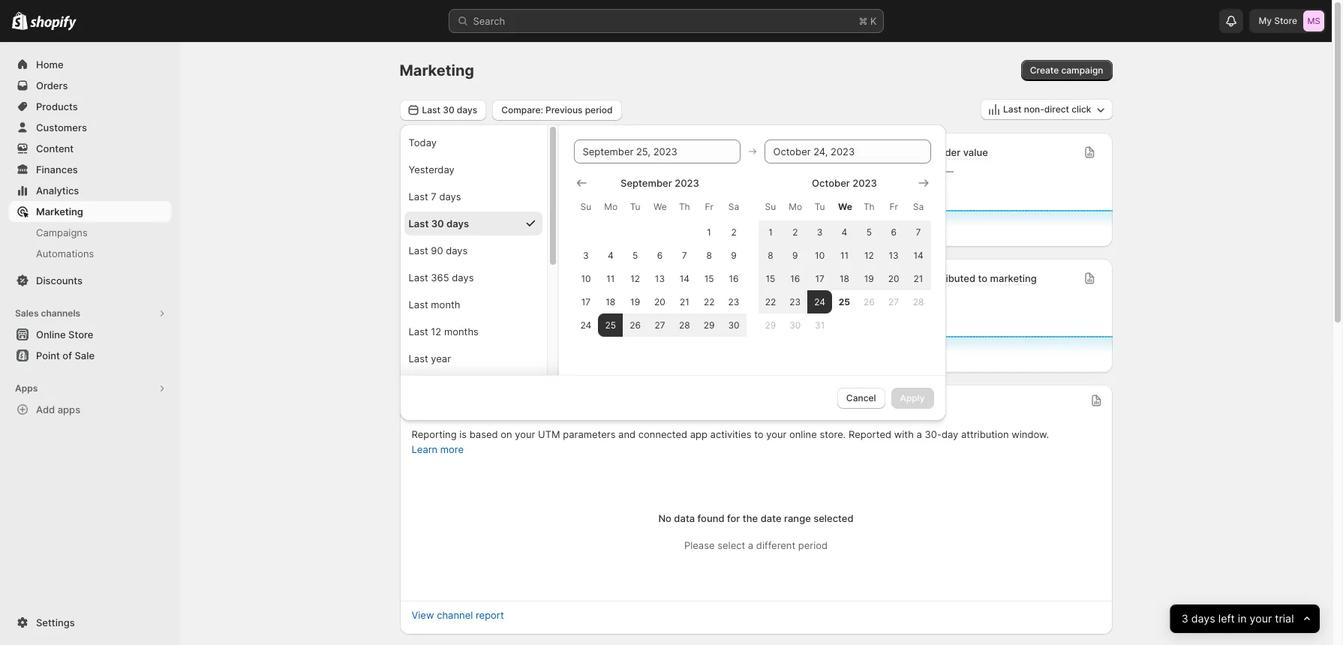 Task type: vqa. For each thing, say whether or not it's contained in the screenshot.


Task type: locate. For each thing, give the bounding box(es) containing it.
1 horizontal spatial 21
[[914, 273, 923, 284]]

4 button
[[832, 220, 857, 243], [598, 243, 623, 267]]

1
[[707, 226, 711, 237], [768, 226, 773, 237]]

13 button
[[881, 243, 906, 267], [648, 267, 672, 290]]

29
[[704, 319, 715, 331], [765, 319, 776, 331]]

1 horizontal spatial 27
[[888, 296, 899, 307]]

2 1 from the left
[[768, 226, 773, 237]]

0 horizontal spatial 22 button
[[697, 290, 722, 313]]

2 attributed from the left
[[929, 272, 976, 284]]

grid
[[574, 175, 746, 337], [758, 175, 931, 337]]

0 horizontal spatial $0.00
[[412, 289, 456, 307]]

no change image
[[462, 292, 470, 304], [911, 292, 919, 304]]

2 thursday element from the left
[[857, 193, 881, 220]]

1 horizontal spatial 12 button
[[857, 243, 881, 267]]

my
[[1259, 15, 1272, 26]]

2 1 button from the left
[[758, 220, 783, 243]]

0 horizontal spatial 28
[[679, 319, 690, 331]]

0 horizontal spatial 18
[[606, 296, 615, 307]]

marketing up last 30 days dropdown button
[[400, 62, 474, 80]]

0 horizontal spatial fr
[[705, 201, 713, 212]]

1 9 from the left
[[731, 249, 737, 261]]

7 for the right 7 button
[[916, 226, 921, 237]]

monday element down september
[[598, 193, 623, 220]]

0 horizontal spatial marketing
[[36, 206, 83, 218]]

range
[[784, 513, 811, 525]]

sales inside button
[[15, 308, 39, 319]]

2 saturday element from the left
[[906, 193, 931, 220]]

1 horizontal spatial 30 button
[[783, 313, 808, 337]]

last left 90
[[409, 244, 428, 256]]

sa for september 2023
[[728, 201, 739, 212]]

28 button
[[906, 290, 931, 313], [672, 313, 697, 337]]

2 marketing from the left
[[990, 272, 1037, 284]]

days down the yesterday
[[439, 190, 461, 202]]

days left the left
[[1192, 612, 1216, 625]]

5 down october 2023
[[866, 226, 872, 237]]

2 horizontal spatial to
[[978, 272, 988, 284]]

store.
[[820, 428, 846, 440]]

1 horizontal spatial 23
[[790, 296, 801, 307]]

date
[[761, 513, 782, 525]]

1 horizontal spatial 16 button
[[783, 267, 808, 290]]

grid containing october
[[758, 175, 931, 337]]

0 horizontal spatial thursday element
[[672, 193, 697, 220]]

last down total
[[409, 298, 428, 310]]

previous
[[546, 104, 583, 115]]

10 for 17
[[581, 273, 591, 284]]

1 horizontal spatial monday element
[[783, 193, 808, 220]]

0 vertical spatial orders
[[36, 80, 68, 92]]

apps
[[58, 404, 80, 416]]

1 su from the left
[[580, 201, 591, 212]]

in
[[1238, 612, 1247, 625]]

1 horizontal spatial 10
[[815, 249, 825, 261]]

tuesday element for september
[[623, 193, 648, 220]]

0 horizontal spatial 20
[[654, 296, 665, 307]]

0 horizontal spatial th
[[679, 201, 690, 212]]

1 8 from the left
[[706, 249, 712, 261]]

1 tu from the left
[[630, 201, 640, 212]]

no change image for to
[[704, 292, 712, 304]]

settings
[[36, 617, 75, 629]]

1 horizontal spatial attributed
[[929, 272, 976, 284]]

period
[[585, 104, 613, 115], [798, 540, 828, 552]]

1 horizontal spatial 3 button
[[808, 220, 832, 243]]

your for 3
[[1250, 612, 1272, 625]]

2023 for september 2023
[[675, 177, 699, 189]]

1 horizontal spatial 11
[[840, 249, 849, 261]]

19 button
[[857, 267, 881, 290], [623, 290, 648, 313]]

30 up the 'today' button
[[443, 104, 454, 115]]

period down "range" on the bottom right of page
[[798, 540, 828, 552]]

0 vertical spatial last 30 days
[[422, 104, 477, 115]]

store right my
[[1274, 15, 1297, 26]]

1 horizontal spatial 11 button
[[832, 243, 857, 267]]

to inside reporting is based on your utm parameters and connected app activities to your online store. reported with a 30-day attribution window. learn more
[[754, 428, 764, 440]]

store for online store
[[68, 329, 93, 341]]

to
[[730, 272, 739, 284], [978, 272, 988, 284], [754, 428, 764, 440]]

3 days left in your trial
[[1182, 612, 1294, 625]]

thursday element down september 2023
[[672, 193, 697, 220]]

1 vertical spatial 10
[[581, 273, 591, 284]]

14 button
[[906, 243, 931, 267], [672, 267, 697, 290]]

marketing for $0.00
[[742, 272, 789, 284]]

2 mo from the left
[[789, 201, 802, 212]]

1 horizontal spatial marketing
[[990, 272, 1037, 284]]

20
[[888, 273, 899, 284], [654, 296, 665, 307]]

1 2023 from the left
[[675, 177, 699, 189]]

october 2023
[[812, 177, 877, 189]]

0 vertical spatial 10
[[815, 249, 825, 261]]

0 horizontal spatial 10 button
[[574, 267, 598, 290]]

5 for the left 5 button
[[633, 249, 638, 261]]

2 tu from the left
[[815, 201, 825, 212]]

2 store from the left
[[686, 146, 709, 158]]

1 horizontal spatial 13
[[889, 249, 899, 261]]

10
[[815, 249, 825, 261], [581, 273, 591, 284]]

9 button up 31 button
[[783, 243, 808, 267]]

period right previous
[[585, 104, 613, 115]]

last for last 12 months button on the left of page
[[409, 325, 428, 337]]

report
[[476, 609, 504, 621]]

30 up last 90 days
[[431, 217, 444, 229]]

28 button down the "orders attributed to marketing"
[[906, 290, 931, 313]]

1 16 from the left
[[729, 273, 739, 284]]

friday element down september 2023
[[697, 193, 722, 220]]

saturday element for september 2023
[[722, 193, 746, 220]]

online up the point
[[36, 329, 66, 341]]

1 23 from the left
[[728, 296, 739, 307]]

a
[[917, 428, 922, 440], [748, 540, 754, 552]]

0 horizontal spatial 5
[[633, 249, 638, 261]]

7 down the yesterday
[[431, 190, 437, 202]]

2 15 from the left
[[766, 273, 775, 284]]

su for september
[[580, 201, 591, 212]]

1 button
[[697, 220, 722, 243], [758, 220, 783, 243]]

days right 365
[[452, 271, 474, 283]]

sa down average at the top of the page
[[913, 201, 924, 212]]

tu for october
[[815, 201, 825, 212]]

data
[[674, 513, 695, 525]]

3 inside 3 days left in your trial dropdown button
[[1182, 612, 1189, 625]]

no change image right 0%
[[682, 166, 691, 178]]

parameters
[[563, 428, 616, 440]]

2 16 from the left
[[790, 273, 800, 284]]

1 horizontal spatial th
[[864, 201, 875, 212]]

1 vertical spatial 20
[[654, 296, 665, 307]]

su
[[580, 201, 591, 212], [765, 201, 776, 212]]

tu down october
[[815, 201, 825, 212]]

marketing
[[400, 62, 474, 80], [36, 206, 83, 218]]

29 down sales attributed to marketing on the top
[[704, 319, 715, 331]]

online inside online store button
[[36, 329, 66, 341]]

1 thursday element from the left
[[672, 193, 697, 220]]

your left online
[[766, 428, 787, 440]]

5 button
[[857, 220, 881, 243], [623, 243, 648, 267]]

friday element
[[697, 193, 722, 220], [881, 193, 906, 220]]

1 fr from the left
[[705, 201, 713, 212]]

your right in
[[1250, 612, 1272, 625]]

28 down sales attributed to marketing on the top
[[679, 319, 690, 331]]

th down september 2023
[[679, 201, 690, 212]]

90
[[431, 244, 443, 256]]

1 16 button from the left
[[722, 267, 746, 290]]

⌘ k
[[859, 15, 877, 27]]

1 vertical spatial orders
[[895, 272, 927, 284]]

25 for the 25 button to the right
[[839, 296, 850, 307]]

1 vertical spatial 28
[[679, 319, 690, 331]]

1 th from the left
[[679, 201, 690, 212]]

th down october 2023
[[864, 201, 875, 212]]

last inside button
[[409, 271, 428, 283]]

no change image for sessions
[[428, 166, 436, 178]]

days for the last 365 days button
[[452, 271, 474, 283]]

22 button left 31 button
[[758, 290, 783, 313]]

22
[[704, 296, 715, 307], [765, 296, 776, 307]]

last for last 7 days button
[[409, 190, 428, 202]]

no change image down the order
[[945, 166, 953, 178]]

a right select
[[748, 540, 754, 552]]

online for 0%
[[653, 146, 683, 158]]

2 th from the left
[[864, 201, 875, 212]]

last 30 days inside button
[[409, 217, 469, 229]]

marketing down analytics
[[36, 206, 83, 218]]

1 store from the left
[[444, 146, 468, 158]]

1 15 button from the left
[[697, 267, 722, 290]]

1 vertical spatial 0
[[895, 289, 905, 307]]

saturday element
[[722, 193, 746, 220], [906, 193, 931, 220]]

15 for second 15 button from left
[[766, 273, 775, 284]]

5 button down october 2023
[[857, 220, 881, 243]]

0 horizontal spatial 14 button
[[672, 267, 697, 290]]

0 horizontal spatial 13 button
[[648, 267, 672, 290]]

last up today
[[422, 104, 440, 115]]

1 horizontal spatial 1
[[768, 226, 773, 237]]

1 1 button from the left
[[697, 220, 722, 243]]

9 button up sales attributed to marketing on the top
[[722, 243, 746, 267]]

7 button up sales attributed to marketing on the top
[[672, 243, 697, 267]]

28 for 28 button to the left
[[679, 319, 690, 331]]

based
[[470, 428, 498, 440]]

th
[[679, 201, 690, 212], [864, 201, 875, 212]]

0 horizontal spatial 13
[[655, 273, 665, 284]]

0 horizontal spatial we
[[654, 201, 667, 212]]

friday element down average at the top of the page
[[881, 193, 906, 220]]

1 horizontal spatial su
[[765, 201, 776, 212]]

day
[[942, 428, 958, 440]]

1 sunday element from the left
[[574, 193, 598, 220]]

$0.00 down average at the top of the page
[[895, 163, 939, 181]]

last year button
[[404, 346, 542, 370]]

0 vertical spatial 19
[[864, 273, 874, 284]]

22 button down sales attributed to marketing on the top
[[697, 290, 722, 313]]

thursday element for october 2023
[[857, 193, 881, 220]]

2 sunday element from the left
[[758, 193, 783, 220]]

value
[[963, 146, 988, 158]]

sales for sales attributed to marketing
[[653, 272, 678, 284]]

no change image for $0.00
[[462, 292, 470, 304]]

1 horizontal spatial sa
[[913, 201, 924, 212]]

is
[[459, 428, 467, 440]]

30 button left 31
[[783, 313, 808, 337]]

0 horizontal spatial 1 button
[[697, 220, 722, 243]]

last left non-
[[1003, 104, 1022, 115]]

0 for online
[[412, 163, 422, 181]]

1 horizontal spatial 26
[[864, 296, 875, 307]]

28
[[913, 296, 924, 307], [679, 319, 690, 331]]

2 monday element from the left
[[783, 193, 808, 220]]

1 horizontal spatial 22
[[765, 296, 776, 307]]

2 9 from the left
[[792, 249, 798, 261]]

0 vertical spatial 18
[[840, 273, 849, 284]]

attributed for $0.00
[[681, 272, 727, 284]]

1 horizontal spatial $0.00
[[653, 289, 698, 307]]

0 horizontal spatial 15 button
[[697, 267, 722, 290]]

wednesday element down october 2023
[[832, 193, 857, 220]]

we
[[654, 201, 667, 212], [838, 201, 852, 212]]

29 button down sales attributed to marketing on the top
[[697, 313, 722, 337]]

1 horizontal spatial 4
[[842, 226, 847, 237]]

24 button
[[808, 290, 832, 313], [574, 313, 598, 337]]

$0.00 down total sales
[[412, 289, 456, 307]]

2 22 from the left
[[765, 296, 776, 307]]

last up "last year" in the left of the page
[[409, 325, 428, 337]]

2 friday element from the left
[[881, 193, 906, 220]]

point of sale link
[[9, 345, 171, 366]]

tuesday element down september
[[623, 193, 648, 220]]

1 vertical spatial marketing
[[36, 206, 83, 218]]

31 button
[[808, 313, 832, 337]]

sale
[[75, 350, 95, 362]]

2 wednesday element from the left
[[832, 193, 857, 220]]

17 button
[[808, 267, 832, 290], [574, 290, 598, 313]]

2 9 button from the left
[[783, 243, 808, 267]]

2 no change image from the left
[[911, 292, 919, 304]]

1 horizontal spatial yyyy-mm-dd text field
[[764, 139, 931, 163]]

sunday element
[[574, 193, 598, 220], [758, 193, 783, 220]]

1 marketing from the left
[[742, 272, 789, 284]]

0 vertical spatial a
[[917, 428, 922, 440]]

online for 0
[[412, 146, 441, 158]]

0 horizontal spatial 22
[[704, 296, 715, 307]]

1 grid from the left
[[574, 175, 746, 337]]

tu
[[630, 201, 640, 212], [815, 201, 825, 212]]

tu down september
[[630, 201, 640, 212]]

YYYY-MM-DD text field
[[574, 139, 740, 163], [764, 139, 931, 163]]

store inside button
[[68, 329, 93, 341]]

2 29 button from the left
[[758, 313, 783, 337]]

16 for second "16" button from the left
[[790, 273, 800, 284]]

17
[[815, 273, 825, 284], [581, 296, 591, 307]]

orders for orders attributed to marketing
[[895, 272, 927, 284]]

1 saturday element from the left
[[722, 193, 746, 220]]

1 vertical spatial 27
[[655, 319, 665, 331]]

no change image for 0
[[911, 292, 919, 304]]

last inside last 12 months button
[[409, 325, 428, 337]]

1 horizontal spatial 23 button
[[783, 290, 808, 313]]

last 30 days up the 'today' button
[[422, 104, 477, 115]]

1 30 button from the left
[[722, 313, 746, 337]]

monday element down rate
[[783, 193, 808, 220]]

last 30 days inside dropdown button
[[422, 104, 477, 115]]

1 horizontal spatial 29 button
[[758, 313, 783, 337]]

last left year at the bottom of the page
[[409, 352, 428, 364]]

online up the yesterday
[[412, 146, 441, 158]]

0 down today
[[412, 163, 422, 181]]

0 horizontal spatial 6 button
[[648, 243, 672, 267]]

1 sa from the left
[[728, 201, 739, 212]]

1 wednesday element from the left
[[648, 193, 672, 220]]

last for last month button
[[409, 298, 428, 310]]

0 horizontal spatial 3 button
[[574, 243, 598, 267]]

last left 365
[[409, 271, 428, 283]]

no change image right "month"
[[462, 292, 470, 304]]

your right on
[[515, 428, 535, 440]]

last 7 days button
[[404, 184, 542, 208]]

30 inside last 30 days dropdown button
[[443, 104, 454, 115]]

$0.00 down sales attributed to marketing on the top
[[653, 289, 698, 307]]

and
[[618, 428, 636, 440]]

19 for the rightmost "19" button
[[864, 273, 874, 284]]

of
[[63, 350, 72, 362]]

2023 right october
[[853, 177, 877, 189]]

selected
[[814, 513, 854, 525]]

trial
[[1275, 612, 1294, 625]]

1 8 button from the left
[[697, 243, 722, 267]]

yyyy-mm-dd text field up october 2023
[[764, 139, 931, 163]]

0 horizontal spatial period
[[585, 104, 613, 115]]

29 left 31 button
[[765, 319, 776, 331]]

days
[[457, 104, 477, 115], [439, 190, 461, 202], [446, 217, 469, 229], [446, 244, 468, 256], [452, 271, 474, 283], [1192, 612, 1216, 625]]

to for $0.00
[[730, 272, 739, 284]]

last inside last month button
[[409, 298, 428, 310]]

store up sale
[[68, 329, 93, 341]]

no change image down the "orders attributed to marketing"
[[911, 292, 919, 304]]

2 grid from the left
[[758, 175, 931, 337]]

last inside last 7 days button
[[409, 190, 428, 202]]

2 horizontal spatial 12
[[864, 249, 874, 261]]

2 we from the left
[[838, 201, 852, 212]]

sa down conversion
[[728, 201, 739, 212]]

5 button down september
[[623, 243, 648, 267]]

1 horizontal spatial 19 button
[[857, 267, 881, 290]]

store left conversion
[[686, 146, 709, 158]]

a inside reporting is based on your utm parameters and connected app activities to your online store. reported with a 30-day attribution window. learn more
[[917, 428, 922, 440]]

left
[[1219, 612, 1235, 625]]

fr down online store conversion rate
[[705, 201, 713, 212]]

0 vertical spatial 20
[[888, 273, 899, 284]]

0 vertical spatial 0
[[412, 163, 422, 181]]

2 su from the left
[[765, 201, 776, 212]]

30 inside last 30 days button
[[431, 217, 444, 229]]

1 vertical spatial 21
[[680, 296, 689, 307]]

30-
[[925, 428, 942, 440]]

28 down the "orders attributed to marketing"
[[913, 296, 924, 307]]

2023
[[675, 177, 699, 189], [853, 177, 877, 189]]

2 2 button from the left
[[783, 220, 808, 243]]

26
[[864, 296, 875, 307], [630, 319, 641, 331]]

shopify image
[[12, 12, 28, 30], [30, 16, 77, 31]]

campaign
[[1061, 65, 1103, 76]]

2 sa from the left
[[913, 201, 924, 212]]

no change image
[[428, 166, 436, 178], [682, 166, 691, 178], [945, 166, 953, 178], [704, 292, 712, 304]]

1 horizontal spatial 28
[[913, 296, 924, 307]]

7 up the "orders attributed to marketing"
[[916, 226, 921, 237]]

attributed for 0
[[929, 272, 976, 284]]

last inside last 30 days button
[[409, 217, 429, 229]]

no change image down sales attributed to marketing on the top
[[704, 292, 712, 304]]

30 button down sales attributed to marketing on the top
[[722, 313, 746, 337]]

16 button
[[722, 267, 746, 290], [783, 267, 808, 290]]

store for 0
[[444, 146, 468, 158]]

22 for 1st 22 button from the right
[[765, 296, 776, 307]]

apps button
[[9, 378, 171, 399]]

last 90 days
[[409, 244, 468, 256]]

campaigns link
[[9, 222, 171, 243]]

no change image up "last 7 days"
[[428, 166, 436, 178]]

last for last 90 days button
[[409, 244, 428, 256]]

1 no change image from the left
[[462, 292, 470, 304]]

saturday element down conversion
[[722, 193, 746, 220]]

cancel button
[[837, 388, 885, 409]]

thursday element down october 2023
[[857, 193, 881, 220]]

0 horizontal spatial 2023
[[675, 177, 699, 189]]

28 button down sales attributed to marketing on the top
[[672, 313, 697, 337]]

last for the last 365 days button
[[409, 271, 428, 283]]

wednesday element down september 2023
[[648, 193, 672, 220]]

1 horizontal spatial wednesday element
[[832, 193, 857, 220]]

0 down the "orders attributed to marketing"
[[895, 289, 905, 307]]

yyyy-mm-dd text field up september 2023
[[574, 139, 740, 163]]

channel
[[437, 609, 473, 621]]

we down october 2023
[[838, 201, 852, 212]]

year
[[431, 352, 451, 364]]

campaigns
[[36, 227, 88, 239]]

1 vertical spatial a
[[748, 540, 754, 552]]

1 horizontal spatial 17
[[815, 273, 825, 284]]

5 down september
[[633, 249, 638, 261]]

store for my store
[[1274, 15, 1297, 26]]

2 fr from the left
[[890, 201, 898, 212]]

october
[[812, 177, 850, 189]]

1 vertical spatial 6
[[657, 249, 663, 261]]

11 for 11 button to the right
[[840, 249, 849, 261]]

mo for september
[[604, 201, 618, 212]]

30 left 31 button
[[790, 319, 801, 331]]

20 for 20 button to the left
[[654, 296, 665, 307]]

12 for right 12 button
[[864, 249, 874, 261]]

a left 30-
[[917, 428, 922, 440]]

last down "last 7 days"
[[409, 217, 429, 229]]

7 up sales attributed to marketing on the top
[[682, 249, 687, 261]]

0 vertical spatial period
[[585, 104, 613, 115]]

1 friday element from the left
[[697, 193, 722, 220]]

12
[[864, 249, 874, 261], [630, 273, 640, 284], [431, 325, 441, 337]]

fr for october 2023
[[890, 201, 898, 212]]

18
[[840, 273, 849, 284], [606, 296, 615, 307]]

1 monday element from the left
[[598, 193, 623, 220]]

1 22 from the left
[[704, 296, 715, 307]]

1 15 from the left
[[704, 273, 714, 284]]

last inside last 90 days button
[[409, 244, 428, 256]]

26 for right 26 button
[[864, 296, 875, 307]]

0 horizontal spatial attributed
[[681, 272, 727, 284]]

20 for right 20 button
[[888, 273, 899, 284]]

1 vertical spatial 19
[[630, 296, 640, 307]]

2 2023 from the left
[[853, 177, 877, 189]]

0 horizontal spatial yyyy-mm-dd text field
[[574, 139, 740, 163]]

2 22 button from the left
[[758, 290, 783, 313]]

0 horizontal spatial 29 button
[[697, 313, 722, 337]]

1 we from the left
[[654, 201, 667, 212]]

1 horizontal spatial your
[[766, 428, 787, 440]]

k
[[870, 15, 877, 27]]

1 horizontal spatial tu
[[815, 201, 825, 212]]

1 horizontal spatial 5
[[866, 226, 872, 237]]

2 vertical spatial 12
[[431, 325, 441, 337]]

fr down average at the top of the page
[[890, 201, 898, 212]]

1 1 from the left
[[707, 226, 711, 237]]

19 for left "19" button
[[630, 296, 640, 307]]

1 attributed from the left
[[681, 272, 727, 284]]

0 horizontal spatial orders
[[36, 80, 68, 92]]

sa for october 2023
[[913, 201, 924, 212]]

saturday element for october 2023
[[906, 193, 931, 220]]

store up the yesterday
[[444, 146, 468, 158]]

2 23 button from the left
[[783, 290, 808, 313]]

saturday element down average at the top of the page
[[906, 193, 931, 220]]

september 2023
[[621, 177, 699, 189]]

monday element
[[598, 193, 623, 220], [783, 193, 808, 220]]

th for october 2023
[[864, 201, 875, 212]]

we down september 2023
[[654, 201, 667, 212]]

2023 right september
[[675, 177, 699, 189]]

1 horizontal spatial 9
[[792, 249, 798, 261]]

orders for orders
[[36, 80, 68, 92]]

2 horizontal spatial 7
[[916, 226, 921, 237]]

tuesday element
[[623, 193, 648, 220], [808, 193, 832, 220]]

days right 90
[[446, 244, 468, 256]]

days down last 7 days button
[[446, 217, 469, 229]]

1 tuesday element from the left
[[623, 193, 648, 220]]

sunday element for september
[[574, 193, 598, 220]]

compare: previous period
[[501, 104, 613, 115]]

1 2 button from the left
[[722, 220, 746, 243]]

0 horizontal spatial 17
[[581, 296, 591, 307]]

11 for leftmost 11 button
[[606, 273, 615, 284]]

29 button left 31 button
[[758, 313, 783, 337]]

2 tuesday element from the left
[[808, 193, 832, 220]]

last 12 months
[[409, 325, 479, 337]]

last 30 days up last 90 days
[[409, 217, 469, 229]]

8 button
[[697, 243, 722, 267], [758, 243, 783, 267]]

1 horizontal spatial store
[[1274, 15, 1297, 26]]

tuesday element down october
[[808, 193, 832, 220]]

friday element for october 2023
[[881, 193, 906, 220]]

online up 0%
[[653, 146, 683, 158]]

wednesday element
[[648, 193, 672, 220], [832, 193, 857, 220]]

thursday element
[[672, 193, 697, 220], [857, 193, 881, 220]]

0 horizontal spatial 21 button
[[672, 290, 697, 313]]

7
[[431, 190, 437, 202], [916, 226, 921, 237], [682, 249, 687, 261]]

last inside last year button
[[409, 352, 428, 364]]

2 2 from the left
[[792, 226, 798, 237]]

0 vertical spatial 12
[[864, 249, 874, 261]]

1 22 button from the left
[[697, 290, 722, 313]]

last down the yesterday
[[409, 190, 428, 202]]

your inside dropdown button
[[1250, 612, 1272, 625]]

1 mo from the left
[[604, 201, 618, 212]]

7 button up the "orders attributed to marketing"
[[906, 220, 931, 243]]

orders
[[36, 80, 68, 92], [895, 272, 927, 284]]

0 vertical spatial 26
[[864, 296, 875, 307]]

0 horizontal spatial 21
[[680, 296, 689, 307]]

last
[[1003, 104, 1022, 115], [422, 104, 440, 115], [409, 190, 428, 202], [409, 217, 429, 229], [409, 244, 428, 256], [409, 271, 428, 283], [409, 298, 428, 310], [409, 325, 428, 337], [409, 352, 428, 364]]

0 horizontal spatial store
[[68, 329, 93, 341]]

0 vertical spatial 6
[[891, 226, 897, 237]]

1 2 from the left
[[731, 226, 737, 237]]



Task type: describe. For each thing, give the bounding box(es) containing it.
thursday element for september 2023
[[672, 193, 697, 220]]

sales for sales channels
[[15, 308, 39, 319]]

automations
[[36, 248, 94, 260]]

1 horizontal spatial 6 button
[[881, 220, 906, 243]]

channels
[[41, 308, 80, 319]]

marketing for 0
[[990, 272, 1037, 284]]

last inside last non-direct click dropdown button
[[1003, 104, 1022, 115]]

products
[[36, 101, 78, 113]]

yesterday
[[409, 163, 455, 175]]

sunday element for october
[[758, 193, 783, 220]]

1 horizontal spatial 18
[[840, 273, 849, 284]]

tu for september
[[630, 201, 640, 212]]

0 horizontal spatial a
[[748, 540, 754, 552]]

apps
[[15, 383, 38, 394]]

2023 for october 2023
[[853, 177, 877, 189]]

1 horizontal spatial 26 button
[[857, 290, 881, 313]]

sales attributed to marketing
[[653, 272, 789, 284]]

12 for the left 12 button
[[630, 273, 640, 284]]

fr for september 2023
[[705, 201, 713, 212]]

view channel report
[[412, 609, 504, 621]]

2 15 button from the left
[[758, 267, 783, 290]]

$0.00 for sales
[[653, 289, 698, 307]]

learn more link
[[412, 443, 464, 455]]

sales channels button
[[9, 303, 171, 324]]

point of sale button
[[0, 345, 180, 366]]

31
[[815, 319, 825, 331]]

1 vertical spatial 17
[[581, 296, 591, 307]]

online store sessions
[[412, 146, 511, 158]]

create campaign button
[[1021, 60, 1112, 81]]

grid containing september
[[574, 175, 746, 337]]

last 90 days button
[[404, 238, 542, 262]]

orders link
[[9, 75, 171, 96]]

2 for second 2 button from the right
[[731, 226, 737, 237]]

0 horizontal spatial 4
[[608, 249, 614, 261]]

0 vertical spatial 14
[[913, 249, 923, 261]]

last 365 days button
[[404, 265, 542, 289]]

0 horizontal spatial 7 button
[[672, 243, 697, 267]]

average
[[895, 146, 933, 158]]

no change image for conversion
[[682, 166, 691, 178]]

for
[[727, 513, 740, 525]]

1 horizontal spatial 17 button
[[808, 267, 832, 290]]

9 for 2nd "9" button from left
[[792, 249, 798, 261]]

5 for the right 5 button
[[866, 226, 872, 237]]

0 horizontal spatial 11 button
[[598, 267, 623, 290]]

26 for left 26 button
[[630, 319, 641, 331]]

1 horizontal spatial 24 button
[[808, 290, 832, 313]]

0 horizontal spatial 12 button
[[623, 267, 648, 290]]

1 vertical spatial 18
[[606, 296, 615, 307]]

discounts link
[[9, 270, 171, 291]]

1 for 2
[[768, 226, 773, 237]]

365
[[431, 271, 449, 283]]

1 horizontal spatial 28 button
[[906, 290, 931, 313]]

reporting is based on your utm parameters and connected app activities to your online store. reported with a 30-day attribution window. learn more
[[412, 428, 1049, 455]]

create
[[1030, 65, 1059, 76]]

last 365 days
[[409, 271, 474, 283]]

activities
[[710, 428, 752, 440]]

marketing link
[[9, 201, 171, 222]]

online
[[789, 428, 817, 440]]

today
[[409, 136, 437, 148]]

2 23 from the left
[[790, 296, 801, 307]]

1 horizontal spatial 6
[[891, 226, 897, 237]]

more
[[440, 443, 464, 455]]

2 16 button from the left
[[783, 267, 808, 290]]

22 for 2nd 22 button from the right
[[704, 296, 715, 307]]

13 for the rightmost 13 button
[[889, 249, 899, 261]]

attribution
[[961, 428, 1009, 440]]

friday element for september 2023
[[697, 193, 722, 220]]

0 horizontal spatial 25 button
[[598, 313, 623, 337]]

last month button
[[404, 292, 542, 316]]

1 horizontal spatial 13 button
[[881, 243, 906, 267]]

1 horizontal spatial 14 button
[[906, 243, 931, 267]]

add
[[36, 404, 55, 416]]

no data found for the date range selected
[[658, 513, 854, 525]]

1 horizontal spatial 5 button
[[857, 220, 881, 243]]

7 for the left 7 button
[[682, 249, 687, 261]]

0 vertical spatial 3
[[817, 226, 823, 237]]

7 inside last 7 days button
[[431, 190, 437, 202]]

1 horizontal spatial 21 button
[[906, 267, 931, 290]]

monday element for september
[[598, 193, 623, 220]]

online store
[[36, 329, 93, 341]]

28 for 28 button to the right
[[913, 296, 924, 307]]

0 for orders
[[895, 289, 905, 307]]

online store link
[[9, 324, 171, 345]]

we for september
[[654, 201, 667, 212]]

1 horizontal spatial 27 button
[[881, 290, 906, 313]]

2 for second 2 button from the left
[[792, 226, 798, 237]]

0 horizontal spatial 27 button
[[648, 313, 672, 337]]

$0.00 for average
[[895, 163, 939, 181]]

customers
[[36, 122, 87, 134]]

1 horizontal spatial shopify image
[[30, 16, 77, 31]]

different
[[756, 540, 796, 552]]

found
[[698, 513, 725, 525]]

last inside last 30 days dropdown button
[[422, 104, 440, 115]]

home
[[36, 59, 63, 71]]

1 button for 3
[[697, 220, 722, 243]]

total sales
[[412, 272, 461, 284]]

last 30 days button
[[404, 211, 542, 235]]

conversion
[[712, 146, 763, 158]]

please
[[684, 540, 715, 552]]

last 7 days
[[409, 190, 461, 202]]

13 for leftmost 13 button
[[655, 273, 665, 284]]

1 vertical spatial 3
[[583, 249, 589, 261]]

connected
[[638, 428, 687, 440]]

0%
[[653, 163, 676, 181]]

finances link
[[9, 159, 171, 180]]

last month
[[409, 298, 460, 310]]

th for september 2023
[[679, 201, 690, 212]]

2 29 from the left
[[765, 319, 776, 331]]

sales
[[437, 272, 461, 284]]

2 8 from the left
[[768, 249, 773, 261]]

view channel report button
[[403, 605, 513, 626]]

1 horizontal spatial 25 button
[[832, 290, 857, 313]]

yesterday button
[[404, 157, 542, 181]]

store for 0%
[[686, 146, 709, 158]]

no change image for value
[[945, 166, 953, 178]]

10 button for 17
[[574, 267, 598, 290]]

0 horizontal spatial shopify image
[[12, 12, 28, 30]]

days for last 7 days button
[[439, 190, 461, 202]]

wednesday element for october
[[832, 193, 857, 220]]

mo for october
[[789, 201, 802, 212]]

1 button for 2
[[758, 220, 783, 243]]

direct
[[1044, 104, 1069, 115]]

wednesday element for september
[[648, 193, 672, 220]]

settings link
[[9, 612, 171, 633]]

25 for the leftmost the 25 button
[[605, 319, 616, 331]]

period inside dropdown button
[[585, 104, 613, 115]]

days up the 'today' button
[[457, 104, 477, 115]]

today button
[[404, 130, 542, 154]]

last non-direct click
[[1003, 104, 1091, 115]]

0 vertical spatial 17
[[815, 273, 825, 284]]

last for last 30 days button
[[409, 217, 429, 229]]

16 for second "16" button from the right
[[729, 273, 739, 284]]

add apps button
[[9, 399, 171, 420]]

analytics link
[[9, 180, 171, 201]]

finances
[[36, 164, 78, 176]]

1 horizontal spatial period
[[798, 540, 828, 552]]

cancel
[[846, 392, 876, 403]]

last 12 months button
[[404, 319, 542, 343]]

1 29 from the left
[[704, 319, 715, 331]]

su for october
[[765, 201, 776, 212]]

0 horizontal spatial 14
[[680, 273, 690, 284]]

with
[[894, 428, 914, 440]]

0 horizontal spatial 26 button
[[623, 313, 648, 337]]

1 horizontal spatial 7 button
[[906, 220, 931, 243]]

1 for 3
[[707, 226, 711, 237]]

your for reporting
[[515, 428, 535, 440]]

days for last 90 days button
[[446, 244, 468, 256]]

9 for second "9" button from the right
[[731, 249, 737, 261]]

0 vertical spatial 24
[[814, 296, 825, 307]]

0 horizontal spatial 12
[[431, 325, 441, 337]]

0 horizontal spatial 19 button
[[623, 290, 648, 313]]

average order value
[[895, 146, 988, 158]]

home link
[[9, 54, 171, 75]]

1 23 button from the left
[[722, 290, 746, 313]]

customers link
[[9, 117, 171, 138]]

$0.00 for total
[[412, 289, 456, 307]]

tuesday element for october
[[808, 193, 832, 220]]

my store
[[1259, 15, 1297, 26]]

1 9 button from the left
[[722, 243, 746, 267]]

add apps
[[36, 404, 80, 416]]

view
[[412, 609, 434, 621]]

sessions
[[470, 146, 511, 158]]

0 vertical spatial 4
[[842, 226, 847, 237]]

1 horizontal spatial 18 button
[[832, 267, 857, 290]]

30 down sales attributed to marketing on the top
[[728, 319, 740, 331]]

reporting
[[412, 428, 457, 440]]

0 horizontal spatial 20 button
[[648, 290, 672, 313]]

my store image
[[1303, 11, 1324, 32]]

2 yyyy-mm-dd text field from the left
[[764, 139, 931, 163]]

we for october
[[838, 201, 852, 212]]

1 horizontal spatial marketing
[[400, 62, 474, 80]]

click
[[1072, 104, 1091, 115]]

0 horizontal spatial 24 button
[[574, 313, 598, 337]]

10 for 11
[[815, 249, 825, 261]]

orders attributed to marketing
[[895, 272, 1037, 284]]

0 horizontal spatial 4 button
[[598, 243, 623, 267]]

1 horizontal spatial 4 button
[[832, 220, 857, 243]]

days for last 30 days button
[[446, 217, 469, 229]]

month
[[431, 298, 460, 310]]

0 horizontal spatial 24
[[580, 319, 592, 331]]

2 30 button from the left
[[783, 313, 808, 337]]

non-
[[1024, 104, 1044, 115]]

1 29 button from the left
[[697, 313, 722, 337]]

0 horizontal spatial 18 button
[[598, 290, 623, 313]]

monday element for october
[[783, 193, 808, 220]]

10 button for 11
[[808, 243, 832, 267]]

content link
[[9, 138, 171, 159]]

online store conversion rate
[[653, 146, 784, 158]]

0 horizontal spatial 6
[[657, 249, 663, 261]]

15 for second 15 button from the right
[[704, 273, 714, 284]]

please select a different period
[[684, 540, 828, 552]]

last year
[[409, 352, 451, 364]]

2 8 button from the left
[[758, 243, 783, 267]]

0 horizontal spatial 5 button
[[623, 243, 648, 267]]

the
[[743, 513, 758, 525]]

0 horizontal spatial 17 button
[[574, 290, 598, 313]]

order
[[936, 146, 961, 158]]

total
[[412, 272, 435, 284]]

1 yyyy-mm-dd text field from the left
[[574, 139, 740, 163]]

last for last year button
[[409, 352, 428, 364]]

1 horizontal spatial 20 button
[[881, 267, 906, 290]]

0 horizontal spatial 28 button
[[672, 313, 697, 337]]

to for 0
[[978, 272, 988, 284]]

compare: previous period button
[[492, 99, 622, 120]]



